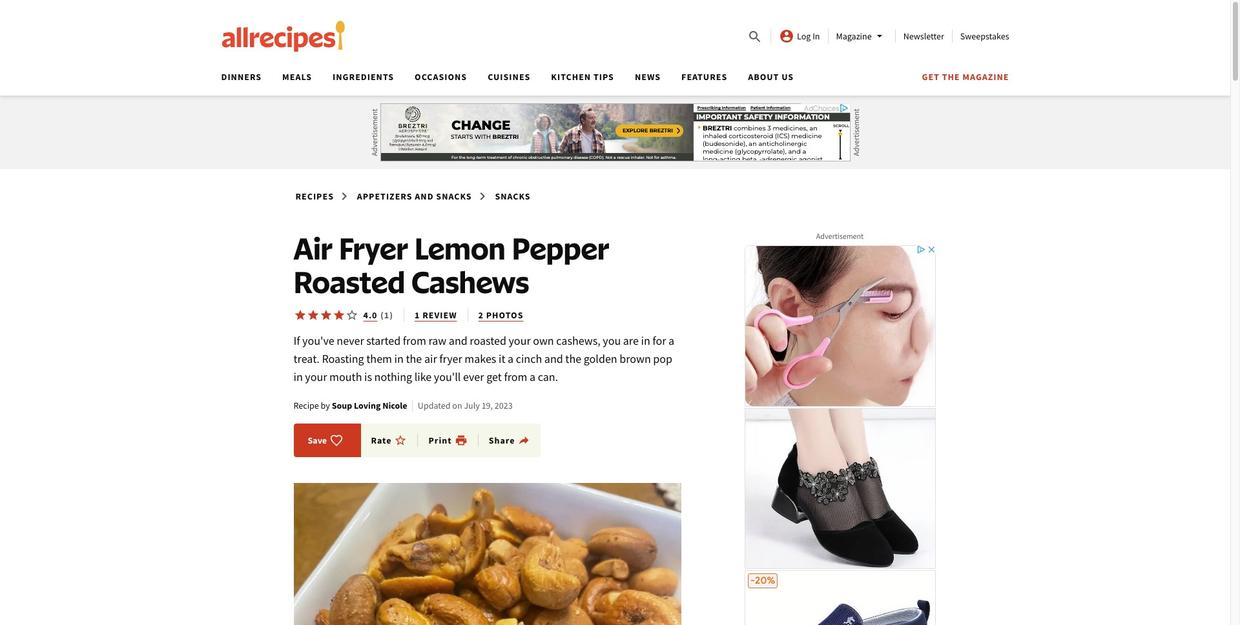 Task type: vqa. For each thing, say whether or not it's contained in the screenshot.
bottommost the from
yes



Task type: describe. For each thing, give the bounding box(es) containing it.
cashews,
[[557, 333, 601, 348]]

mouth
[[330, 370, 362, 384]]

banner containing log in
[[0, 0, 1231, 96]]

snacks link
[[493, 188, 533, 205]]

1 horizontal spatial a
[[530, 370, 536, 384]]

like
[[415, 370, 432, 384]]

1 horizontal spatial from
[[504, 370, 528, 384]]

magazine button
[[837, 28, 888, 44]]

get the magazine
[[922, 71, 1010, 83]]

appetizers and snacks
[[357, 191, 472, 202]]

0 horizontal spatial and
[[415, 191, 434, 202]]

them
[[367, 352, 392, 366]]

newsletter
[[904, 30, 945, 42]]

2 star image from the left
[[332, 309, 345, 322]]

home image
[[221, 21, 345, 52]]

if
[[294, 333, 300, 348]]

meals
[[282, 71, 312, 83]]

makes
[[465, 352, 497, 366]]

cashews
[[412, 263, 529, 300]]

2 star image from the left
[[320, 309, 332, 322]]

occasions link
[[415, 71, 467, 83]]

roasting
[[322, 352, 364, 366]]

features link
[[682, 71, 728, 83]]

updated on july 19, 2023
[[418, 400, 513, 412]]

recipes
[[296, 191, 334, 202]]

get the magazine link
[[922, 71, 1010, 83]]

nicole
[[383, 400, 407, 412]]

started
[[367, 333, 401, 348]]

appetizers and snacks link
[[355, 188, 474, 205]]

july
[[464, 400, 480, 412]]

recipe
[[294, 400, 319, 412]]

2 photos
[[479, 310, 524, 321]]

2 snacks from the left
[[495, 191, 531, 202]]

news
[[635, 71, 661, 83]]

air
[[424, 352, 437, 366]]

sweepstakes link
[[961, 30, 1010, 42]]

recipe by soup loving nicole
[[294, 400, 407, 412]]

raw
[[429, 333, 447, 348]]

2023
[[495, 400, 513, 412]]

you've
[[302, 333, 335, 348]]

you
[[603, 333, 621, 348]]

on
[[453, 400, 462, 412]]

in
[[813, 30, 820, 42]]

2 the from the left
[[566, 352, 582, 366]]

0 vertical spatial in
[[641, 333, 651, 348]]

is
[[364, 370, 372, 384]]

never
[[337, 333, 364, 348]]

loving
[[354, 400, 381, 412]]

save button
[[304, 434, 347, 447]]

dinners link
[[221, 71, 262, 83]]

1 star image from the left
[[294, 309, 307, 322]]

recipes link
[[294, 188, 336, 205]]

1 star image from the left
[[307, 309, 320, 322]]

print
[[429, 435, 452, 447]]

share
[[489, 435, 515, 447]]

appetizers
[[357, 191, 413, 202]]

news link
[[635, 71, 661, 83]]

the
[[943, 71, 961, 83]]

tips
[[594, 71, 614, 83]]

cinch
[[516, 352, 542, 366]]

share button
[[489, 434, 531, 447]]

kitchen
[[551, 71, 591, 83]]

roasted
[[294, 263, 405, 300]]

star empty image
[[345, 309, 358, 322]]

1 review
[[415, 310, 457, 321]]

air fryer lemon pepper roasted cashews
[[294, 229, 610, 300]]

for
[[653, 333, 667, 348]]

about
[[748, 71, 780, 83]]

print button
[[429, 434, 468, 447]]

can.
[[538, 370, 558, 384]]

0 horizontal spatial a
[[508, 352, 514, 366]]

occasions
[[415, 71, 467, 83]]

magazine
[[963, 71, 1010, 83]]

if you've never started from raw and roasted your own cashews, you are in for a treat. roasting them in the air fryer makes it a cinch and the golden brown pop in your mouth is nothing like you'll ever get from a can.
[[294, 333, 675, 384]]

log in
[[797, 30, 820, 42]]

you'll
[[434, 370, 461, 384]]

get
[[922, 71, 940, 83]]



Task type: locate. For each thing, give the bounding box(es) containing it.
and up fryer
[[449, 333, 468, 348]]

and right appetizers
[[415, 191, 434, 202]]

in
[[641, 333, 651, 348], [395, 352, 404, 366], [294, 370, 303, 384]]

soup
[[332, 400, 352, 412]]

kitchen tips link
[[551, 71, 614, 83]]

it
[[499, 352, 506, 366]]

your up cinch
[[509, 333, 531, 348]]

the left air
[[406, 352, 422, 366]]

magazine
[[837, 30, 872, 42]]

snacks left chevron_right icon
[[436, 191, 472, 202]]

1 horizontal spatial the
[[566, 352, 582, 366]]

advertisement region
[[380, 103, 851, 162], [743, 244, 937, 626]]

ingredients
[[333, 71, 394, 83]]

1 vertical spatial in
[[395, 352, 404, 366]]

ingredients link
[[333, 71, 394, 83]]

fryer
[[440, 352, 462, 366]]

features
[[682, 71, 728, 83]]

2
[[479, 310, 484, 321]]

star image
[[307, 309, 320, 322], [320, 309, 332, 322]]

share image
[[518, 434, 531, 447]]

in up nothing
[[395, 352, 404, 366]]

star image up 'never'
[[332, 309, 345, 322]]

1
[[415, 310, 420, 321]]

0 horizontal spatial your
[[305, 370, 327, 384]]

1 vertical spatial and
[[449, 333, 468, 348]]

log in link
[[779, 28, 820, 44]]

golden
[[584, 352, 618, 366]]

snacks
[[436, 191, 472, 202], [495, 191, 531, 202]]

log
[[797, 30, 811, 42]]

navigation
[[211, 67, 1010, 96]]

4.0 (1)
[[363, 310, 394, 321]]

search image
[[748, 29, 763, 45]]

1 horizontal spatial in
[[395, 352, 404, 366]]

get
[[487, 370, 502, 384]]

a right the for
[[669, 333, 675, 348]]

(1)
[[381, 310, 394, 321]]

1 horizontal spatial your
[[509, 333, 531, 348]]

star image
[[294, 309, 307, 322], [332, 309, 345, 322]]

navigation containing dinners
[[211, 67, 1010, 96]]

chevron_right image
[[475, 189, 490, 204]]

0 horizontal spatial star image
[[294, 309, 307, 322]]

2 horizontal spatial in
[[641, 333, 651, 348]]

the
[[406, 352, 422, 366], [566, 352, 582, 366]]

and up can.
[[545, 352, 563, 366]]

star image up you've
[[307, 309, 320, 322]]

caret_down image
[[872, 28, 888, 44]]

rate
[[371, 435, 392, 447]]

sweepstakes
[[961, 30, 1010, 42]]

2 vertical spatial in
[[294, 370, 303, 384]]

1 vertical spatial a
[[508, 352, 514, 366]]

star image up if
[[294, 309, 307, 322]]

2 horizontal spatial and
[[545, 352, 563, 366]]

in down 'treat.'
[[294, 370, 303, 384]]

updated
[[418, 400, 451, 412]]

1 vertical spatial advertisement region
[[743, 244, 937, 626]]

chevron_right image
[[337, 189, 352, 204]]

a
[[669, 333, 675, 348], [508, 352, 514, 366], [530, 370, 536, 384]]

the down "cashews,"
[[566, 352, 582, 366]]

1 vertical spatial your
[[305, 370, 327, 384]]

star image left star empty icon
[[320, 309, 332, 322]]

0 vertical spatial advertisement region
[[380, 103, 851, 162]]

account image
[[779, 28, 795, 44]]

dinners
[[221, 71, 262, 83]]

ever
[[463, 370, 484, 384]]

snacks right chevron_right icon
[[495, 191, 531, 202]]

about us link
[[748, 71, 794, 83]]

review
[[423, 310, 457, 321]]

a right 'it'
[[508, 352, 514, 366]]

your down 'treat.'
[[305, 370, 327, 384]]

cuisines
[[488, 71, 531, 83]]

a left can.
[[530, 370, 536, 384]]

0 horizontal spatial the
[[406, 352, 422, 366]]

are
[[623, 333, 639, 348]]

0 vertical spatial your
[[509, 333, 531, 348]]

brown
[[620, 352, 651, 366]]

about us
[[748, 71, 794, 83]]

4.0
[[363, 310, 378, 321]]

0 horizontal spatial snacks
[[436, 191, 472, 202]]

newsletter button
[[904, 30, 945, 42]]

and
[[415, 191, 434, 202], [449, 333, 468, 348], [545, 352, 563, 366]]

1 horizontal spatial and
[[449, 333, 468, 348]]

meals link
[[282, 71, 312, 83]]

1 snacks from the left
[[436, 191, 472, 202]]

pop
[[654, 352, 673, 366]]

from left raw
[[403, 333, 426, 348]]

0 horizontal spatial in
[[294, 370, 303, 384]]

2 vertical spatial a
[[530, 370, 536, 384]]

cuisines link
[[488, 71, 531, 83]]

19,
[[482, 400, 493, 412]]

2 vertical spatial and
[[545, 352, 563, 366]]

your
[[509, 333, 531, 348], [305, 370, 327, 384]]

own
[[533, 333, 554, 348]]

1 horizontal spatial snacks
[[495, 191, 531, 202]]

fryer
[[339, 229, 408, 267]]

1 horizontal spatial star image
[[332, 309, 345, 322]]

in left the for
[[641, 333, 651, 348]]

photos
[[486, 310, 524, 321]]

save
[[308, 435, 327, 447]]

1 vertical spatial from
[[504, 370, 528, 384]]

from right get
[[504, 370, 528, 384]]

0 horizontal spatial from
[[403, 333, 426, 348]]

from
[[403, 333, 426, 348], [504, 370, 528, 384]]

banner
[[0, 0, 1231, 96]]

0 vertical spatial and
[[415, 191, 434, 202]]

nothing
[[375, 370, 412, 384]]

by
[[321, 400, 330, 412]]

treat.
[[294, 352, 320, 366]]

navigation inside banner
[[211, 67, 1010, 96]]

1 the from the left
[[406, 352, 422, 366]]

pepper
[[512, 229, 610, 267]]

star empty image
[[394, 434, 407, 447]]

us
[[782, 71, 794, 83]]

0 vertical spatial a
[[669, 333, 675, 348]]

2 horizontal spatial a
[[669, 333, 675, 348]]

print image
[[455, 434, 468, 447]]

air
[[294, 229, 333, 267]]

0 vertical spatial from
[[403, 333, 426, 348]]

roasted
[[470, 333, 507, 348]]

favorite image
[[330, 434, 343, 447]]

kitchen tips
[[551, 71, 614, 83]]

seasoned roasted cashews in white dish image
[[294, 484, 681, 626]]



